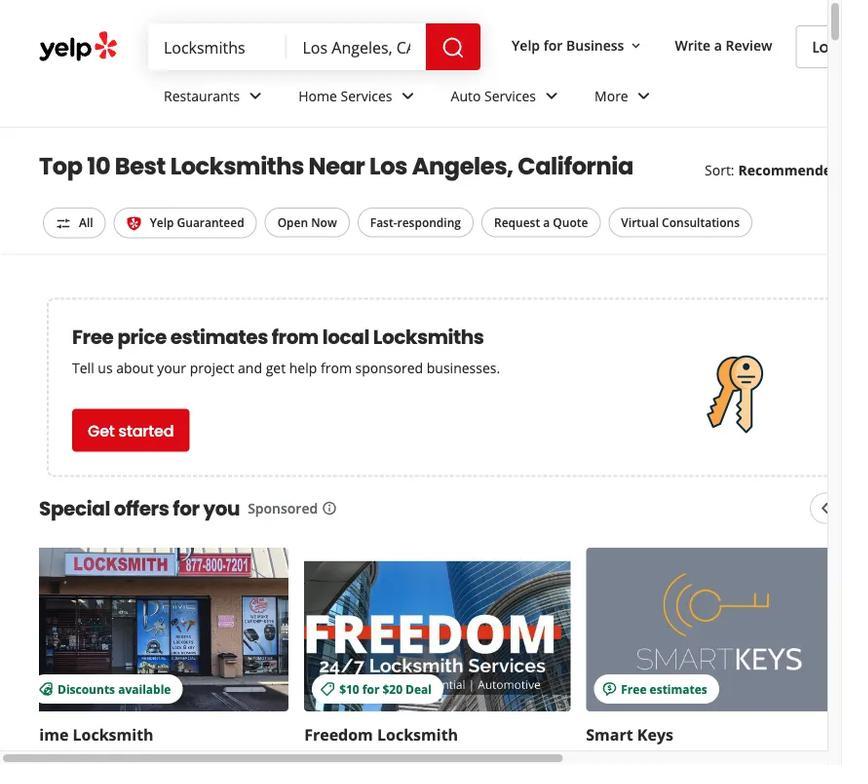 Task type: locate. For each thing, give the bounding box(es) containing it.
started
[[118, 419, 174, 441]]

1 24 chevron down v2 image from the left
[[396, 84, 420, 108]]

24 chevron down v2 image inside home services link
[[396, 84, 420, 108]]

locksmiths
[[170, 150, 304, 183], [373, 323, 484, 350]]

virtual
[[621, 214, 659, 231]]

16 yelp guaranteed v2 image
[[126, 216, 142, 231]]

24 chevron down v2 image for more
[[632, 84, 656, 108]]

for left you
[[173, 495, 199, 522]]

0 horizontal spatial for
[[173, 495, 199, 522]]

1 24 chevron down v2 image from the left
[[244, 84, 267, 108]]

1 horizontal spatial locksmith
[[377, 724, 458, 745]]

estimates up keys
[[650, 680, 707, 696]]

log
[[812, 36, 839, 58]]

free for price
[[72, 323, 114, 350]]

yelp right 16 yelp guaranteed v2 image
[[150, 214, 174, 231]]

1 horizontal spatial free
[[621, 680, 647, 696]]

for for yelp
[[544, 36, 563, 54]]

freedom locksmith link
[[304, 724, 458, 745]]

write a review
[[675, 36, 772, 54]]

0 horizontal spatial a
[[543, 214, 550, 231]]

special
[[39, 495, 110, 522]]

none field up restaurants
[[164, 36, 271, 58]]

1 services from the left
[[341, 86, 392, 105]]

top
[[39, 150, 82, 183]]

1 horizontal spatial services
[[484, 86, 536, 105]]

services for auto services
[[484, 86, 536, 105]]

estimates
[[170, 323, 268, 350], [650, 680, 707, 696]]

estimates up "project"
[[170, 323, 268, 350]]

2 24 chevron down v2 image from the left
[[540, 84, 563, 108]]

california
[[518, 150, 633, 183]]

fast-responding button
[[357, 208, 474, 237]]

0 vertical spatial for
[[544, 36, 563, 54]]

for left $20
[[362, 680, 379, 696]]

1 vertical spatial from
[[321, 359, 352, 377]]

a right write
[[714, 36, 722, 54]]

0 horizontal spatial yelp
[[150, 214, 174, 231]]

for
[[544, 36, 563, 54], [173, 495, 199, 522], [362, 680, 379, 696]]

1 vertical spatial for
[[173, 495, 199, 522]]

locksmiths inside "free price estimates from local locksmiths tell us about your project and get help from sponsored businesses."
[[373, 323, 484, 350]]

for for $10
[[362, 680, 379, 696]]

a for request
[[543, 214, 550, 231]]

yelp for business
[[512, 36, 624, 54]]

24 chevron down v2 image down yelp for business
[[540, 84, 563, 108]]

help
[[289, 359, 317, 377]]

$10 for $20 deal
[[339, 680, 432, 696]]

24 chevron down v2 image for home services
[[396, 84, 420, 108]]

special offers for you
[[39, 495, 240, 522]]

1 none field from the left
[[164, 36, 271, 58]]

virtual consultations button
[[609, 208, 752, 237]]

log link
[[796, 25, 842, 68]]

locksmiths up guaranteed
[[170, 150, 304, 183]]

now
[[311, 214, 337, 231]]

for left business
[[544, 36, 563, 54]]

a inside button
[[543, 214, 550, 231]]

services right auto
[[484, 86, 536, 105]]

1 vertical spatial free
[[621, 680, 647, 696]]

2 horizontal spatial for
[[544, 36, 563, 54]]

angeles,
[[412, 150, 513, 183]]

0 horizontal spatial estimates
[[170, 323, 268, 350]]

home services
[[298, 86, 392, 105]]

16 discount available v2 image
[[38, 681, 54, 697]]

auto services link
[[435, 70, 579, 127]]

locksmith down discounts available
[[73, 724, 154, 745]]

smart keys link
[[586, 724, 673, 745]]

from up 'help'
[[272, 323, 319, 350]]

best
[[115, 150, 166, 183]]

freedom
[[304, 724, 373, 745]]

free
[[72, 323, 114, 350], [621, 680, 647, 696]]

none field up home services
[[303, 36, 410, 58]]

1 horizontal spatial from
[[321, 359, 352, 377]]

2 24 chevron down v2 image from the left
[[632, 84, 656, 108]]

locksmith down the deal
[[377, 724, 458, 745]]

review
[[726, 36, 772, 54]]

24 chevron down v2 image for auto services
[[540, 84, 563, 108]]

project
[[190, 359, 234, 377]]

0 horizontal spatial 24 chevron down v2 image
[[244, 84, 267, 108]]

0 horizontal spatial 24 chevron down v2 image
[[396, 84, 420, 108]]

1 horizontal spatial a
[[714, 36, 722, 54]]

24 chevron down v2 image left auto
[[396, 84, 420, 108]]

yelp inside filters group
[[150, 214, 174, 231]]

16 chevron down v2 image
[[628, 38, 644, 53]]

None search field
[[148, 23, 484, 70]]

2 vertical spatial for
[[362, 680, 379, 696]]

24 chevron down v2 image for restaurants
[[244, 84, 267, 108]]

0 vertical spatial yelp
[[512, 36, 540, 54]]

24 chevron down v2 image inside auto services link
[[540, 84, 563, 108]]

yelp
[[512, 36, 540, 54], [150, 214, 174, 231]]

1 horizontal spatial yelp
[[512, 36, 540, 54]]

0 vertical spatial from
[[272, 323, 319, 350]]

24 chevron down v2 image inside the restaurants link
[[244, 84, 267, 108]]

1 horizontal spatial 24 chevron down v2 image
[[632, 84, 656, 108]]

1 horizontal spatial for
[[362, 680, 379, 696]]

0 vertical spatial a
[[714, 36, 722, 54]]

yelp guaranteed button
[[114, 208, 257, 238]]

yelp up auto services link
[[512, 36, 540, 54]]

locksmith
[[73, 724, 154, 745], [377, 724, 458, 745]]

24 chevron down v2 image
[[244, 84, 267, 108], [540, 84, 563, 108]]

Near text field
[[303, 36, 410, 58]]

yelp for yelp for business
[[512, 36, 540, 54]]

a
[[714, 36, 722, 54], [543, 214, 550, 231]]

services for home services
[[341, 86, 392, 105]]

open now button
[[265, 208, 350, 237]]

estimates inside "free price estimates from local locksmiths tell us about your project and get help from sponsored businesses."
[[170, 323, 268, 350]]

filters group
[[39, 208, 756, 238]]

1 horizontal spatial locksmiths
[[373, 323, 484, 350]]

a left quote
[[543, 214, 550, 231]]

1 locksmith from the left
[[73, 724, 154, 745]]

a for write
[[714, 36, 722, 54]]

free estimates
[[621, 680, 707, 696]]

virtual consultations
[[621, 214, 740, 231]]

0 horizontal spatial free
[[72, 323, 114, 350]]

2 locksmith from the left
[[377, 724, 458, 745]]

0 horizontal spatial locksmith
[[73, 724, 154, 745]]

from
[[272, 323, 319, 350], [321, 359, 352, 377]]

2 none field from the left
[[303, 36, 410, 58]]

locksmiths up businesses.
[[373, 323, 484, 350]]

1 horizontal spatial estimates
[[650, 680, 707, 696]]

none field near
[[303, 36, 410, 58]]

1 horizontal spatial none field
[[303, 36, 410, 58]]

business
[[566, 36, 624, 54]]

0 vertical spatial free
[[72, 323, 114, 350]]

24 chevron down v2 image inside more link
[[632, 84, 656, 108]]

0 horizontal spatial none field
[[164, 36, 271, 58]]

all button
[[43, 208, 106, 238]]

home
[[298, 86, 337, 105]]

1 horizontal spatial 24 chevron down v2 image
[[540, 84, 563, 108]]

sort:
[[705, 160, 734, 179]]

1 vertical spatial locksmiths
[[373, 323, 484, 350]]

0 horizontal spatial services
[[341, 86, 392, 105]]

request a quote button
[[481, 208, 601, 237]]

24 chevron down v2 image right restaurants
[[244, 84, 267, 108]]

1 vertical spatial a
[[543, 214, 550, 231]]

0 horizontal spatial from
[[272, 323, 319, 350]]

24 chevron down v2 image
[[396, 84, 420, 108], [632, 84, 656, 108]]

services
[[341, 86, 392, 105], [484, 86, 536, 105]]

0 horizontal spatial locksmiths
[[170, 150, 304, 183]]

fast-responding
[[370, 214, 461, 231]]

0 vertical spatial estimates
[[170, 323, 268, 350]]

1 vertical spatial yelp
[[150, 214, 174, 231]]

free right 16 free estimates v2 icon
[[621, 680, 647, 696]]

services right home
[[341, 86, 392, 105]]

restaurants
[[164, 86, 240, 105]]

for inside button
[[544, 36, 563, 54]]

24 chevron down v2 image right more
[[632, 84, 656, 108]]

from down local
[[321, 359, 352, 377]]

None field
[[164, 36, 271, 58], [303, 36, 410, 58]]

tell
[[72, 359, 94, 377]]

your
[[157, 359, 186, 377]]

about
[[116, 359, 154, 377]]

more link
[[579, 70, 671, 127]]

guaranteed
[[177, 214, 244, 231]]

2 services from the left
[[484, 86, 536, 105]]

sponsored
[[248, 499, 318, 517]]

free inside "free price estimates from local locksmiths tell us about your project and get help from sponsored businesses."
[[72, 323, 114, 350]]

free up tell
[[72, 323, 114, 350]]



Task type: describe. For each thing, give the bounding box(es) containing it.
$10 for $20 deal link
[[304, 547, 570, 711]]

free estimates link
[[586, 547, 842, 711]]

you
[[203, 495, 240, 522]]

quote
[[553, 214, 588, 231]]

yelp for business button
[[504, 27, 651, 63]]

$20
[[382, 680, 403, 696]]

previous image
[[813, 496, 836, 520]]

all
[[79, 214, 93, 231]]

16 filter v2 image
[[56, 216, 71, 231]]

businesses.
[[427, 359, 500, 377]]

16 info v2 image
[[322, 501, 337, 516]]

available
[[118, 680, 171, 696]]

responding
[[397, 214, 461, 231]]

1 vertical spatial estimates
[[650, 680, 707, 696]]

discounts available link
[[22, 547, 289, 711]]

16 deal v2 image
[[320, 681, 335, 697]]

Find text field
[[164, 36, 271, 58]]

open now
[[277, 214, 337, 231]]

prime locksmith
[[22, 724, 154, 745]]

sponsored
[[355, 359, 423, 377]]

get started button
[[72, 409, 189, 452]]

get
[[88, 419, 115, 441]]

locksmith for freedom locksmith
[[377, 724, 458, 745]]

sort: recommended
[[705, 160, 840, 179]]

request
[[494, 214, 540, 231]]

deal
[[406, 680, 432, 696]]

smart
[[586, 724, 633, 745]]

near
[[309, 150, 365, 183]]

free price estimates from local locksmiths tell us about your project and get help from sponsored businesses.
[[72, 323, 500, 377]]

discounts available
[[58, 680, 171, 696]]

10
[[87, 150, 110, 183]]

write a review link
[[667, 27, 780, 62]]

local
[[322, 323, 369, 350]]

locksmith for prime locksmith
[[73, 724, 154, 745]]

$10
[[339, 680, 359, 696]]

yelp guaranteed
[[150, 214, 244, 231]]

auto
[[451, 86, 481, 105]]

more
[[595, 86, 628, 105]]

home services link
[[283, 70, 435, 127]]

open
[[277, 214, 308, 231]]

search image
[[442, 36, 465, 60]]

free price estimates from local locksmiths image
[[686, 345, 783, 443]]

smart keys
[[586, 724, 673, 745]]

keys
[[637, 724, 673, 745]]

write
[[675, 36, 711, 54]]

none field find
[[164, 36, 271, 58]]

request a quote
[[494, 214, 588, 231]]

us
[[98, 359, 113, 377]]

los
[[369, 150, 407, 183]]

16 free estimates v2 image
[[602, 681, 617, 697]]

business categories element
[[148, 70, 842, 127]]

get started
[[88, 419, 174, 441]]

recommended
[[738, 160, 840, 179]]

0 vertical spatial locksmiths
[[170, 150, 304, 183]]

offers
[[114, 495, 169, 522]]

yelp for yelp guaranteed
[[150, 214, 174, 231]]

freedom locksmith
[[304, 724, 458, 745]]

top 10 best locksmiths near los angeles, california
[[39, 150, 633, 183]]

recommended button
[[738, 160, 842, 179]]

discounts
[[58, 680, 115, 696]]

auto services
[[451, 86, 536, 105]]

restaurants link
[[148, 70, 283, 127]]

and
[[238, 359, 262, 377]]

prime
[[22, 724, 69, 745]]

fast-
[[370, 214, 397, 231]]

get
[[266, 359, 286, 377]]

consultations
[[662, 214, 740, 231]]

price
[[117, 323, 167, 350]]

prime locksmith link
[[22, 724, 154, 745]]

free for estimates
[[621, 680, 647, 696]]

log 
[[812, 36, 842, 58]]



Task type: vqa. For each thing, say whether or not it's contained in the screenshot.
Fast-responding BUTTON at the top
yes



